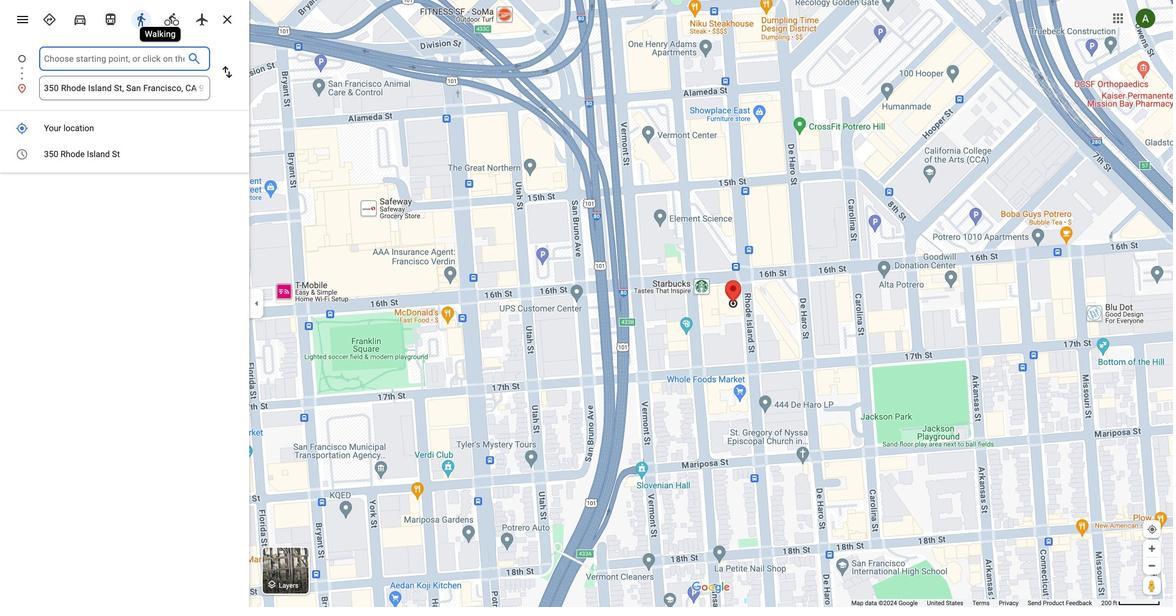 Task type: locate. For each thing, give the bounding box(es) containing it.
none radio left the cycling option
[[128, 7, 154, 29]]

1 vertical spatial none field
[[44, 76, 205, 100]]

list item
[[0, 46, 249, 86], [0, 76, 249, 100]]

none radio right walking radio
[[159, 7, 185, 29]]

1 cell from the top
[[0, 119, 241, 138]]

None radio
[[37, 7, 62, 29], [67, 7, 93, 29], [98, 7, 123, 29], [159, 7, 185, 29]]

none field up destination 350 rhode island st, san francisco, ca 94103 'field'
[[44, 46, 185, 71]]

1 horizontal spatial none radio
[[190, 7, 215, 29]]

none radio left transit option
[[67, 7, 93, 29]]

google maps element
[[0, 0, 1174, 607]]

none field choose starting point, or click on the map...
[[44, 46, 185, 71]]

1 vertical spatial cell
[[0, 145, 241, 164]]

list item down choose starting point, or click on the map... field
[[0, 76, 249, 100]]

none radio the cycling
[[159, 7, 185, 29]]

0 vertical spatial cell
[[0, 119, 241, 138]]

1 none field from the top
[[44, 46, 185, 71]]

grid inside google maps "element"
[[0, 116, 249, 168]]

none radio right the cycling option
[[190, 7, 215, 29]]

none radio "best travel modes"
[[37, 7, 62, 29]]

none field down choose starting point, or click on the map... field
[[44, 76, 205, 100]]

Choose starting point, or click on the map... field
[[44, 51, 185, 66]]

cell
[[0, 119, 241, 138], [0, 145, 241, 164]]

grid
[[0, 116, 249, 168]]

1 none radio from the left
[[37, 7, 62, 29]]

flights image
[[195, 12, 210, 27]]

list item down transit image
[[0, 46, 249, 86]]

transit image
[[103, 12, 118, 27]]

google account: augustus odena  
(augustus@adept.ai) image
[[1137, 9, 1156, 28]]

none radio walking
[[128, 7, 154, 29]]

none radio left driving option
[[37, 7, 62, 29]]

3 none radio from the left
[[98, 7, 123, 29]]

list inside google maps "element"
[[0, 46, 249, 100]]

none radio right driving option
[[98, 7, 123, 29]]

2 cell from the top
[[0, 145, 241, 164]]

0 horizontal spatial none radio
[[128, 7, 154, 29]]

2 none radio from the left
[[190, 7, 215, 29]]

4 none radio from the left
[[159, 7, 185, 29]]

driving image
[[73, 12, 87, 27]]

1 none radio from the left
[[128, 7, 154, 29]]

0 vertical spatial none field
[[44, 46, 185, 71]]

2 none field from the top
[[44, 76, 205, 100]]

None radio
[[128, 7, 154, 29], [190, 7, 215, 29]]

2 none radio from the left
[[67, 7, 93, 29]]

list
[[0, 46, 249, 100]]

None field
[[44, 46, 185, 71], [44, 76, 205, 100]]

show your location image
[[1148, 524, 1159, 535]]



Task type: vqa. For each thing, say whether or not it's contained in the screenshot.
first and
no



Task type: describe. For each thing, give the bounding box(es) containing it.
2 list item from the top
[[0, 76, 249, 100]]

show street view coverage image
[[1144, 577, 1162, 595]]

recently viewed image
[[16, 148, 28, 161]]

your location image
[[16, 122, 28, 135]]

Destination 350 Rhode Island St, San Francisco, CA 94103 field
[[44, 81, 205, 95]]

collapse side panel image
[[250, 297, 263, 310]]

none radio flights
[[190, 7, 215, 29]]

zoom out image
[[1148, 561, 1157, 570]]

none radio transit
[[98, 7, 123, 29]]

1 list item from the top
[[0, 46, 249, 86]]

none radio driving
[[67, 7, 93, 29]]

best travel modes image
[[42, 12, 57, 27]]

none field destination 350 rhode island st, san francisco, ca 94103
[[44, 76, 205, 100]]

cycling image
[[164, 12, 179, 27]]

zoom in image
[[1148, 544, 1157, 553]]

walking image
[[134, 12, 149, 27]]



